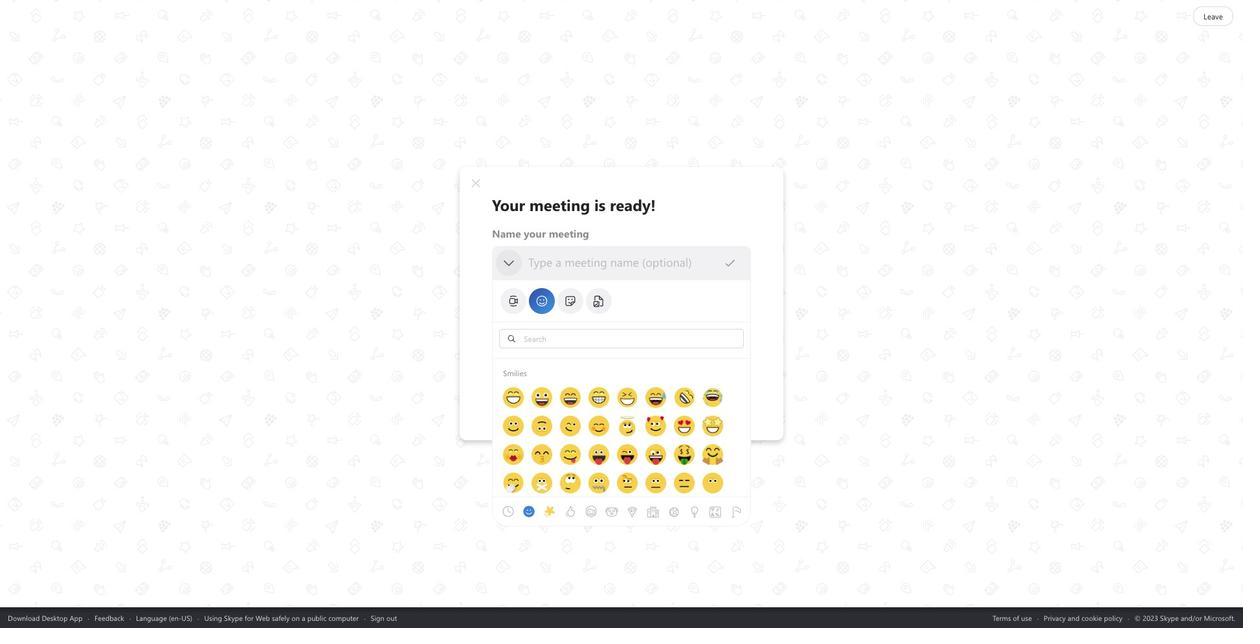 Task type: locate. For each thing, give the bounding box(es) containing it.
language
[[136, 613, 167, 623]]

tab list
[[500, 287, 741, 316], [498, 479, 788, 544]]

Type a meeting name (optional) text field
[[528, 255, 724, 270]]

privacy and cookie policy
[[1045, 613, 1123, 623]]

feedback
[[95, 613, 124, 623]]

terms
[[993, 613, 1012, 623]]

download
[[8, 613, 40, 623]]

a
[[302, 613, 306, 623]]

using skype for web safely on a public computer
[[204, 613, 359, 623]]

on
[[292, 613, 300, 623]]

using
[[204, 613, 222, 623]]

for
[[245, 613, 254, 623]]

policy
[[1105, 613, 1123, 623]]

language (en-us)
[[136, 613, 192, 623]]

out
[[387, 613, 397, 623]]

privacy
[[1045, 613, 1067, 623]]

cookie
[[1082, 613, 1103, 623]]

safely
[[272, 613, 290, 623]]

download desktop app
[[8, 613, 83, 623]]



Task type: describe. For each thing, give the bounding box(es) containing it.
using skype for web safely on a public computer link
[[204, 613, 359, 623]]

sign out
[[371, 613, 397, 623]]

us)
[[182, 613, 192, 623]]

skype
[[224, 613, 243, 623]]

privacy and cookie policy link
[[1045, 613, 1123, 623]]

feedback link
[[95, 613, 124, 623]]

language (en-us) link
[[136, 613, 192, 623]]

(en-
[[169, 613, 182, 623]]

use
[[1022, 613, 1033, 623]]

of
[[1014, 613, 1020, 623]]

terms of use
[[993, 613, 1033, 623]]

computer
[[329, 613, 359, 623]]

0 vertical spatial tab list
[[500, 287, 741, 316]]

web
[[256, 613, 270, 623]]

download desktop app link
[[8, 613, 83, 623]]

app
[[70, 613, 83, 623]]

desktop
[[42, 613, 68, 623]]

terms of use link
[[993, 613, 1033, 623]]

sign out link
[[371, 613, 397, 623]]

1 vertical spatial tab list
[[498, 479, 788, 544]]

sign
[[371, 613, 385, 623]]

and
[[1068, 613, 1080, 623]]

Search text field
[[521, 333, 741, 345]]

public
[[308, 613, 327, 623]]



Task type: vqa. For each thing, say whether or not it's contained in the screenshot.
Skype
yes



